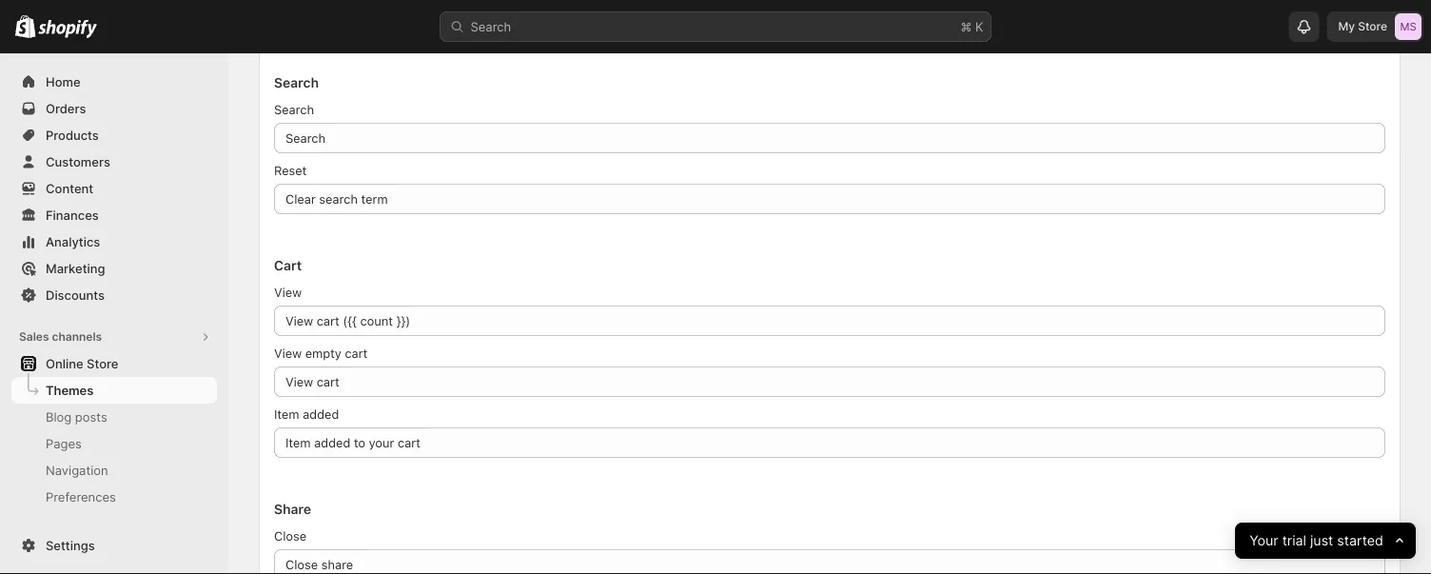Task type: locate. For each thing, give the bounding box(es) containing it.
store for online store
[[87, 356, 118, 371]]

search
[[471, 19, 511, 34]]

home
[[46, 74, 81, 89]]

0 horizontal spatial store
[[87, 356, 118, 371]]

0 vertical spatial store
[[1359, 20, 1388, 33]]

blog posts
[[46, 409, 107, 424]]

pages link
[[11, 430, 217, 457]]

orders link
[[11, 95, 217, 122]]

online
[[46, 356, 83, 371]]

themes
[[46, 383, 94, 397]]

themes link
[[11, 377, 217, 404]]

analytics link
[[11, 228, 217, 255]]

content
[[46, 181, 93, 196]]

products
[[46, 128, 99, 142]]

1 vertical spatial store
[[87, 356, 118, 371]]

discounts
[[46, 287, 105, 302]]

navigation
[[46, 463, 108, 477]]

products link
[[11, 122, 217, 149]]

⌘ k
[[961, 19, 984, 34]]

my store image
[[1396, 13, 1422, 40]]

store
[[1359, 20, 1388, 33], [87, 356, 118, 371]]

my store
[[1339, 20, 1388, 33]]

store down sales channels button in the left of the page
[[87, 356, 118, 371]]

your trial just started button
[[1235, 523, 1416, 559]]

1 horizontal spatial store
[[1359, 20, 1388, 33]]

online store link
[[11, 350, 217, 377]]

trial
[[1283, 533, 1307, 549]]

marketing
[[46, 261, 105, 276]]

finances
[[46, 208, 99, 222]]

store right my at the right of page
[[1359, 20, 1388, 33]]

channels
[[52, 330, 102, 344]]

settings
[[46, 538, 95, 553]]

store for my store
[[1359, 20, 1388, 33]]

just
[[1311, 533, 1334, 549]]

shopify image
[[38, 19, 97, 39]]



Task type: vqa. For each thing, say whether or not it's contained in the screenshot.
Store associated with My Store
yes



Task type: describe. For each thing, give the bounding box(es) containing it.
preferences
[[46, 489, 116, 504]]

customers link
[[11, 149, 217, 175]]

sales channels
[[19, 330, 102, 344]]

preferences link
[[11, 484, 217, 510]]

settings link
[[11, 532, 217, 559]]

blog
[[46, 409, 72, 424]]

navigation link
[[11, 457, 217, 484]]

orders
[[46, 101, 86, 116]]

content link
[[11, 175, 217, 202]]

marketing link
[[11, 255, 217, 282]]

analytics
[[46, 234, 100, 249]]

customers
[[46, 154, 110, 169]]

sales channels button
[[11, 324, 217, 350]]

blog posts link
[[11, 404, 217, 430]]

my
[[1339, 20, 1356, 33]]

pages
[[46, 436, 82, 451]]

k
[[976, 19, 984, 34]]

⌘
[[961, 19, 972, 34]]

shopify image
[[15, 15, 35, 38]]

your trial just started
[[1250, 533, 1384, 549]]

finances link
[[11, 202, 217, 228]]

your
[[1250, 533, 1279, 549]]

online store
[[46, 356, 118, 371]]

started
[[1338, 533, 1384, 549]]

sales
[[19, 330, 49, 344]]

posts
[[75, 409, 107, 424]]

discounts link
[[11, 282, 217, 308]]

home link
[[11, 69, 217, 95]]



